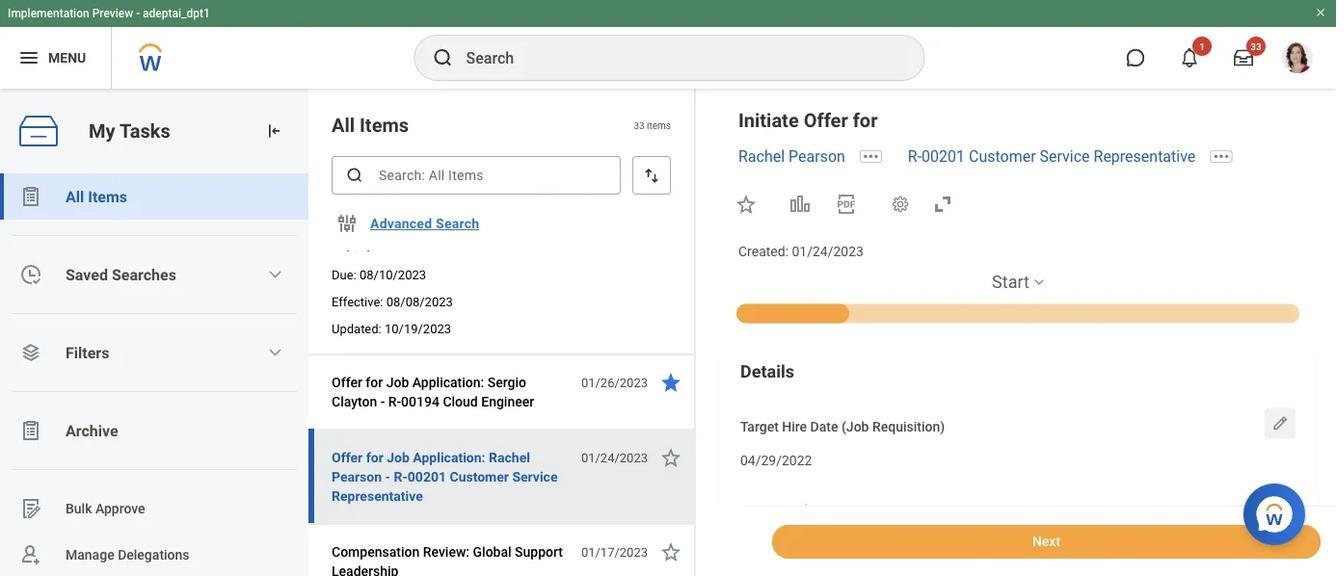 Task type: vqa. For each thing, say whether or not it's contained in the screenshot.
Export to Excel image
no



Task type: locate. For each thing, give the bounding box(es) containing it.
0 vertical spatial all
[[332, 114, 355, 136]]

0 vertical spatial items
[[360, 114, 409, 136]]

job for 00194
[[386, 375, 409, 391]]

details
[[741, 362, 795, 382]]

- down the review
[[332, 218, 336, 234]]

application: for customer
[[413, 450, 486, 466]]

1 horizontal spatial hire
[[782, 419, 807, 435]]

offer down clayton
[[332, 450, 363, 466]]

customer
[[969, 147, 1036, 166], [450, 469, 509, 485]]

tasks
[[120, 120, 170, 142]]

rachel
[[739, 147, 785, 166], [489, 450, 530, 466]]

0 horizontal spatial date
[[769, 502, 797, 518]]

33
[[1251, 41, 1262, 52], [634, 119, 645, 131]]

application: inside offer for job application: sergio clayton ‎- r-00194 cloud engineer
[[413, 375, 484, 391]]

sergio
[[488, 375, 527, 391]]

for up view printable version (pdf) image
[[853, 109, 878, 132]]

00201
[[922, 147, 965, 166], [408, 469, 446, 485]]

0 horizontal spatial customer
[[450, 469, 509, 485]]

10/19/2023
[[385, 322, 451, 336]]

0 horizontal spatial items
[[88, 188, 127, 206]]

for for offer for job application: rachel pearson ‎- r-00201 customer service representative
[[366, 450, 384, 466]]

pearson inside offer for job application: rachel pearson ‎- r-00201 customer service representative
[[332, 469, 382, 485]]

1 horizontal spatial 33
[[1251, 41, 1262, 52]]

1 vertical spatial application:
[[413, 450, 486, 466]]

job
[[386, 375, 409, 391], [387, 450, 410, 466]]

all items
[[332, 114, 409, 136], [66, 188, 127, 206]]

all right transformation import icon
[[332, 114, 355, 136]]

application: inside offer for job application: rachel pearson ‎- r-00201 customer service representative
[[413, 450, 486, 466]]

transformation import image
[[264, 122, 284, 141]]

offer for offer for job application: rachel pearson ‎- r-00201 customer service representative
[[332, 450, 363, 466]]

08/08/2023 inside the review employee contracts: lena jung - apprentice office management on 08/08/2023
[[332, 238, 404, 254]]

all items button
[[0, 174, 309, 220]]

0 vertical spatial 33
[[1251, 41, 1262, 52]]

1 vertical spatial representative
[[332, 488, 423, 504]]

start navigation
[[719, 271, 1317, 324]]

1 horizontal spatial search image
[[432, 46, 455, 69]]

0 horizontal spatial representative
[[332, 488, 423, 504]]

rachel pearson link
[[739, 147, 846, 166]]

0 horizontal spatial search image
[[345, 166, 365, 185]]

rename image
[[19, 498, 42, 521]]

0 horizontal spatial rachel
[[489, 450, 530, 466]]

items up employee
[[360, 114, 409, 136]]

job inside offer for job application: sergio clayton ‎- r-00194 cloud engineer
[[386, 375, 409, 391]]

my
[[89, 120, 115, 142]]

for inside offer for job application: sergio clayton ‎- r-00194 cloud engineer
[[366, 375, 383, 391]]

1 vertical spatial job
[[387, 450, 410, 466]]

star image right the 01/17/2023
[[660, 541, 683, 564]]

‎- for clayton
[[381, 394, 385, 410]]

offer
[[804, 109, 848, 132], [332, 375, 362, 391], [332, 450, 363, 466]]

application: down cloud
[[413, 450, 486, 466]]

due: 08/10/2023
[[332, 268, 426, 282]]

33 inside 33 button
[[1251, 41, 1262, 52]]

1 vertical spatial ‎-
[[385, 469, 391, 485]]

for up clayton
[[366, 375, 383, 391]]

0 vertical spatial application:
[[413, 375, 484, 391]]

0 vertical spatial job
[[386, 375, 409, 391]]

1 vertical spatial date
[[769, 502, 797, 518]]

1 vertical spatial r-
[[388, 394, 401, 410]]

pearson down clayton
[[332, 469, 382, 485]]

1 vertical spatial search image
[[345, 166, 365, 185]]

saved searches button
[[0, 252, 309, 298]]

clipboard image inside all items "button"
[[19, 185, 42, 208]]

date
[[811, 419, 838, 435], [769, 502, 797, 518]]

1 horizontal spatial service
[[1040, 147, 1090, 166]]

1 vertical spatial pearson
[[332, 469, 382, 485]]

1 clipboard image from the top
[[19, 185, 42, 208]]

0 horizontal spatial pearson
[[332, 469, 382, 485]]

0 horizontal spatial all
[[66, 188, 84, 206]]

08/10/2023
[[360, 268, 426, 282]]

clayton
[[332, 394, 377, 410]]

0 vertical spatial ‎-
[[381, 394, 385, 410]]

1 vertical spatial all
[[66, 188, 84, 206]]

0 vertical spatial clipboard image
[[19, 185, 42, 208]]

1 vertical spatial 00201
[[408, 469, 446, 485]]

0 horizontal spatial 33
[[634, 119, 645, 131]]

2 vertical spatial r-
[[394, 469, 408, 485]]

review employee contracts: lena jung - apprentice office management on 08/08/2023 button
[[332, 196, 571, 257]]

1 horizontal spatial date
[[811, 419, 838, 435]]

offer up clayton
[[332, 375, 362, 391]]

1 vertical spatial -
[[332, 218, 336, 234]]

2 clipboard image from the top
[[19, 419, 42, 443]]

compensation
[[332, 544, 420, 560]]

offer inside offer for job application: sergio clayton ‎- r-00194 cloud engineer
[[332, 375, 362, 391]]

date down 04/29/2022
[[769, 502, 797, 518]]

edit image
[[1271, 414, 1290, 434]]

r- for offer for job application: rachel pearson ‎- r-00201 customer service representative
[[394, 469, 408, 485]]

effective:
[[332, 295, 383, 309]]

manage delegations
[[66, 547, 190, 563]]

1 horizontal spatial items
[[360, 114, 409, 136]]

fullscreen image
[[932, 193, 955, 216]]

0 horizontal spatial all items
[[66, 188, 127, 206]]

clipboard image left archive
[[19, 419, 42, 443]]

r- up gear icon at top
[[908, 147, 922, 166]]

1 vertical spatial hire
[[741, 502, 766, 518]]

management
[[448, 218, 528, 234]]

r- right clayton
[[388, 394, 401, 410]]

details element
[[719, 344, 1317, 577]]

r- down 00194
[[394, 469, 408, 485]]

customer inside offer for job application: rachel pearson ‎- r-00201 customer service representative
[[450, 469, 509, 485]]

jung
[[539, 199, 569, 215]]

list
[[0, 174, 309, 577]]

all
[[332, 114, 355, 136], [66, 188, 84, 206]]

1 vertical spatial offer
[[332, 375, 362, 391]]

target hire date (job requisition) element
[[741, 440, 812, 475]]

hire
[[782, 419, 807, 435], [741, 502, 766, 518]]

saved searches
[[66, 266, 176, 284]]

clipboard image for all items
[[19, 185, 42, 208]]

star image
[[660, 371, 683, 394]]

‎- inside offer for job application: sergio clayton ‎- r-00194 cloud engineer
[[381, 394, 385, 410]]

approve
[[95, 501, 145, 517]]

offer for job application: sergio clayton ‎- r-00194 cloud engineer
[[332, 375, 534, 410]]

2 vertical spatial star image
[[660, 541, 683, 564]]

items down the my
[[88, 188, 127, 206]]

01/17/2023
[[581, 545, 648, 560]]

implementation preview -   adeptai_dpt1
[[8, 7, 210, 20]]

star image down star image
[[660, 446, 683, 470]]

1 vertical spatial for
[[366, 375, 383, 391]]

job down 00194
[[387, 450, 410, 466]]

-
[[136, 7, 140, 20], [332, 218, 336, 234]]

r-
[[908, 147, 922, 166], [388, 394, 401, 410], [394, 469, 408, 485]]

1 horizontal spatial representative
[[1094, 147, 1196, 166]]

1 vertical spatial 01/24/2023
[[581, 451, 648, 465]]

33 inside item list element
[[634, 119, 645, 131]]

2 vertical spatial offer
[[332, 450, 363, 466]]

1 vertical spatial all items
[[66, 188, 127, 206]]

job inside offer for job application: rachel pearson ‎- r-00201 customer service representative
[[387, 450, 410, 466]]

bulk approve link
[[0, 486, 309, 532]]

1 vertical spatial service
[[512, 469, 558, 485]]

date left (job
[[811, 419, 838, 435]]

1 vertical spatial items
[[88, 188, 127, 206]]

0 horizontal spatial 00201
[[408, 469, 446, 485]]

1 vertical spatial customer
[[450, 469, 509, 485]]

archive
[[66, 422, 118, 440]]

rachel pearson
[[739, 147, 846, 166]]

1 horizontal spatial -
[[332, 218, 336, 234]]

target hire date (job requisition)
[[741, 419, 945, 435]]

compensation review: global support leadership
[[332, 544, 563, 577]]

08/08/2023
[[332, 238, 404, 254], [386, 295, 453, 309]]

item list element
[[309, 89, 696, 577]]

search image
[[432, 46, 455, 69], [345, 166, 365, 185]]

0 vertical spatial star image
[[735, 193, 758, 216]]

adeptai_dpt1
[[143, 7, 210, 20]]

1 horizontal spatial all
[[332, 114, 355, 136]]

08/08/2023 down apprentice
[[332, 238, 404, 254]]

view printable version (pdf) image
[[835, 193, 858, 216]]

01/24/2023 down 01/26/2023
[[581, 451, 648, 465]]

r- inside offer for job application: sergio clayton ‎- r-00194 cloud engineer
[[388, 394, 401, 410]]

star image up created:
[[735, 193, 758, 216]]

representative
[[1094, 147, 1196, 166], [332, 488, 423, 504]]

1 vertical spatial clipboard image
[[19, 419, 42, 443]]

for down clayton
[[366, 450, 384, 466]]

all items inside item list element
[[332, 114, 409, 136]]

0 vertical spatial all items
[[332, 114, 409, 136]]

items
[[647, 119, 671, 131]]

33 left items in the top of the page
[[634, 119, 645, 131]]

0 vertical spatial 00201
[[922, 147, 965, 166]]

0 vertical spatial representative
[[1094, 147, 1196, 166]]

rachel down initiate
[[739, 147, 785, 166]]

sort image
[[642, 166, 662, 185]]

- right preview
[[136, 7, 140, 20]]

01/24/2023 down view printable version (pdf) image
[[792, 244, 864, 260]]

clipboard image
[[19, 185, 42, 208], [19, 419, 42, 443]]

service
[[1040, 147, 1090, 166], [512, 469, 558, 485]]

08/08/2023 up 10/19/2023
[[386, 295, 453, 309]]

1 horizontal spatial rachel
[[739, 147, 785, 166]]

‎- inside offer for job application: rachel pearson ‎- r-00201 customer service representative
[[385, 469, 391, 485]]

engineer
[[481, 394, 534, 410]]

all items up the review
[[332, 114, 409, 136]]

0 vertical spatial rachel
[[739, 147, 785, 166]]

inbox large image
[[1234, 48, 1254, 68]]

r-00201 customer service representative link
[[908, 147, 1196, 166]]

advanced search button
[[363, 204, 487, 243]]

offer for job application: sergio clayton ‎- r-00194 cloud engineer button
[[332, 371, 571, 414]]

filters button
[[0, 330, 309, 376]]

1 horizontal spatial customer
[[969, 147, 1036, 166]]

configure image
[[336, 212, 359, 235]]

0 vertical spatial customer
[[969, 147, 1036, 166]]

hire down 04/29/2022
[[741, 502, 766, 518]]

initiate
[[739, 109, 799, 132]]

menu button
[[0, 27, 111, 89]]

0 horizontal spatial -
[[136, 7, 140, 20]]

representative inside offer for job application: rachel pearson ‎- r-00201 customer service representative
[[332, 488, 423, 504]]

search
[[436, 216, 480, 232]]

‎-
[[381, 394, 385, 410], [385, 469, 391, 485]]

clipboard image up clock check icon
[[19, 185, 42, 208]]

offer inside offer for job application: rachel pearson ‎- r-00201 customer service representative
[[332, 450, 363, 466]]

Search Workday  search field
[[466, 37, 885, 79]]

00201 down 00194
[[408, 469, 446, 485]]

rachel inside offer for job application: rachel pearson ‎- r-00201 customer service representative
[[489, 450, 530, 466]]

1 horizontal spatial 00201
[[922, 147, 965, 166]]

0 vertical spatial r-
[[908, 147, 922, 166]]

1 horizontal spatial all items
[[332, 114, 409, 136]]

rachel down engineer
[[489, 450, 530, 466]]

1 vertical spatial star image
[[660, 446, 683, 470]]

perspective image
[[19, 341, 42, 365]]

application: up cloud
[[413, 375, 484, 391]]

1 vertical spatial rachel
[[489, 450, 530, 466]]

clipboard image inside archive button
[[19, 419, 42, 443]]

all up saved
[[66, 188, 84, 206]]

advanced search
[[370, 216, 480, 232]]

hire right target
[[782, 419, 807, 435]]

33 for 33
[[1251, 41, 1262, 52]]

star image
[[735, 193, 758, 216], [660, 446, 683, 470], [660, 541, 683, 564]]

preview
[[92, 7, 133, 20]]

all inside "button"
[[66, 188, 84, 206]]

updated:
[[332, 322, 382, 336]]

1 horizontal spatial pearson
[[789, 147, 846, 166]]

‎- up compensation
[[385, 469, 391, 485]]

cloud
[[443, 394, 478, 410]]

job for 00201
[[387, 450, 410, 466]]

0 vertical spatial 08/08/2023
[[332, 238, 404, 254]]

application:
[[413, 375, 484, 391], [413, 450, 486, 466]]

0 vertical spatial service
[[1040, 147, 1090, 166]]

pearson down initiate offer for
[[789, 147, 846, 166]]

star image for offer for job application: rachel pearson ‎- r-00201 customer service representative
[[660, 446, 683, 470]]

01/24/2023 inside item list element
[[581, 451, 648, 465]]

33 left 'profile logan mcneil' image
[[1251, 41, 1262, 52]]

1 vertical spatial 33
[[634, 119, 645, 131]]

2 vertical spatial for
[[366, 450, 384, 466]]

01/24/2023
[[792, 244, 864, 260], [581, 451, 648, 465]]

all items down the my
[[66, 188, 127, 206]]

offer up rachel pearson
[[804, 109, 848, 132]]

00201 up fullscreen image
[[922, 147, 965, 166]]

0 horizontal spatial 01/24/2023
[[581, 451, 648, 465]]

for inside offer for job application: rachel pearson ‎- r-00201 customer service representative
[[366, 450, 384, 466]]

0 horizontal spatial service
[[512, 469, 558, 485]]

job up 00194
[[386, 375, 409, 391]]

0 vertical spatial -
[[136, 7, 140, 20]]

0 vertical spatial search image
[[432, 46, 455, 69]]

r- inside offer for job application: rachel pearson ‎- r-00201 customer service representative
[[394, 469, 408, 485]]

00201 inside offer for job application: rachel pearson ‎- r-00201 customer service representative
[[408, 469, 446, 485]]

items inside "button"
[[88, 188, 127, 206]]

33 button
[[1223, 37, 1266, 79]]

1 horizontal spatial 01/24/2023
[[792, 244, 864, 260]]

pearson
[[789, 147, 846, 166], [332, 469, 382, 485]]

‎- right clayton
[[381, 394, 385, 410]]

- inside the review employee contracts: lena jung - apprentice office management on 08/08/2023
[[332, 218, 336, 234]]



Task type: describe. For each thing, give the bounding box(es) containing it.
compensation review: global support leadership button
[[332, 541, 571, 577]]

offer for job application: rachel pearson ‎- r-00201 customer service representative button
[[332, 446, 571, 508]]

service inside offer for job application: rachel pearson ‎- r-00201 customer service representative
[[512, 469, 558, 485]]

00194
[[401, 394, 440, 410]]

notifications large image
[[1180, 48, 1200, 68]]

gear image
[[891, 195, 910, 214]]

offer for job application: rachel pearson ‎- r-00201 customer service representative
[[332, 450, 558, 504]]

user plus image
[[19, 544, 42, 567]]

created:
[[739, 244, 789, 260]]

1 vertical spatial 08/08/2023
[[386, 295, 453, 309]]

target
[[741, 419, 779, 435]]

all inside item list element
[[332, 114, 355, 136]]

view related information image
[[789, 193, 812, 216]]

my tasks element
[[0, 89, 309, 577]]

profile logan mcneil image
[[1283, 42, 1313, 77]]

clock check image
[[19, 263, 42, 286]]

04/29/2022 text field
[[741, 441, 812, 474]]

support
[[515, 544, 563, 560]]

chevron down image
[[267, 345, 283, 361]]

0 vertical spatial pearson
[[789, 147, 846, 166]]

0 vertical spatial offer
[[804, 109, 848, 132]]

requisition)
[[873, 419, 945, 435]]

r-00201 customer service representative
[[908, 147, 1196, 166]]

next button
[[772, 526, 1321, 559]]

chevron down image
[[267, 267, 283, 283]]

employee
[[378, 199, 437, 215]]

archive button
[[0, 408, 309, 454]]

searches
[[112, 266, 176, 284]]

effective: 08/08/2023
[[332, 295, 453, 309]]

star image for compensation review: global support leadership
[[660, 541, 683, 564]]

r- for offer for job application: sergio clayton ‎- r-00194 cloud engineer
[[388, 394, 401, 410]]

lena
[[506, 199, 536, 215]]

apprentice
[[340, 218, 405, 234]]

clipboard image for archive
[[19, 419, 42, 443]]

due:
[[332, 268, 357, 282]]

saved
[[66, 266, 108, 284]]

0 vertical spatial for
[[853, 109, 878, 132]]

- inside menu 'banner'
[[136, 7, 140, 20]]

review employee contracts: lena jung - apprentice office management on 08/08/2023
[[332, 199, 569, 254]]

created: 01/24/2023
[[739, 244, 864, 260]]

0 horizontal spatial hire
[[741, 502, 766, 518]]

0 vertical spatial 01/24/2023
[[792, 244, 864, 260]]

(job
[[842, 419, 869, 435]]

1 button
[[1169, 37, 1212, 79]]

advanced
[[370, 216, 432, 232]]

manage
[[66, 547, 114, 563]]

contracts:
[[440, 199, 503, 215]]

menu banner
[[0, 0, 1337, 89]]

0 vertical spatial date
[[811, 419, 838, 435]]

offer for offer for job application: sergio clayton ‎- r-00194 cloud engineer
[[332, 375, 362, 391]]

01/26/2023
[[581, 376, 648, 390]]

initiate offer for
[[739, 109, 878, 132]]

implementation
[[8, 7, 89, 20]]

04/29/2022
[[741, 453, 812, 468]]

bulk approve
[[66, 501, 145, 517]]

1
[[1200, 41, 1205, 52]]

updated: 10/19/2023
[[332, 322, 451, 336]]

my tasks
[[89, 120, 170, 142]]

hire date
[[741, 502, 797, 518]]

all items inside "button"
[[66, 188, 127, 206]]

next
[[1033, 534, 1061, 550]]

application: for cloud
[[413, 375, 484, 391]]

list containing all items
[[0, 174, 309, 577]]

on
[[531, 218, 546, 234]]

start button
[[992, 271, 1030, 294]]

menu
[[48, 50, 86, 66]]

filters
[[66, 344, 109, 362]]

manage delegations link
[[0, 532, 309, 577]]

start
[[992, 272, 1030, 292]]

33 items
[[634, 119, 671, 131]]

review:
[[423, 544, 470, 560]]

office
[[408, 218, 445, 234]]

Search: All Items text field
[[332, 156, 621, 195]]

delegations
[[118, 547, 190, 563]]

global
[[473, 544, 512, 560]]

for for offer for job application: sergio clayton ‎- r-00194 cloud engineer
[[366, 375, 383, 391]]

close environment banner image
[[1315, 7, 1327, 18]]

justify image
[[17, 46, 41, 69]]

leadership
[[332, 564, 399, 577]]

33 for 33 items
[[634, 119, 645, 131]]

review
[[332, 199, 375, 215]]

items inside item list element
[[360, 114, 409, 136]]

bulk
[[66, 501, 92, 517]]

‎- for pearson
[[385, 469, 391, 485]]

0 vertical spatial hire
[[782, 419, 807, 435]]



